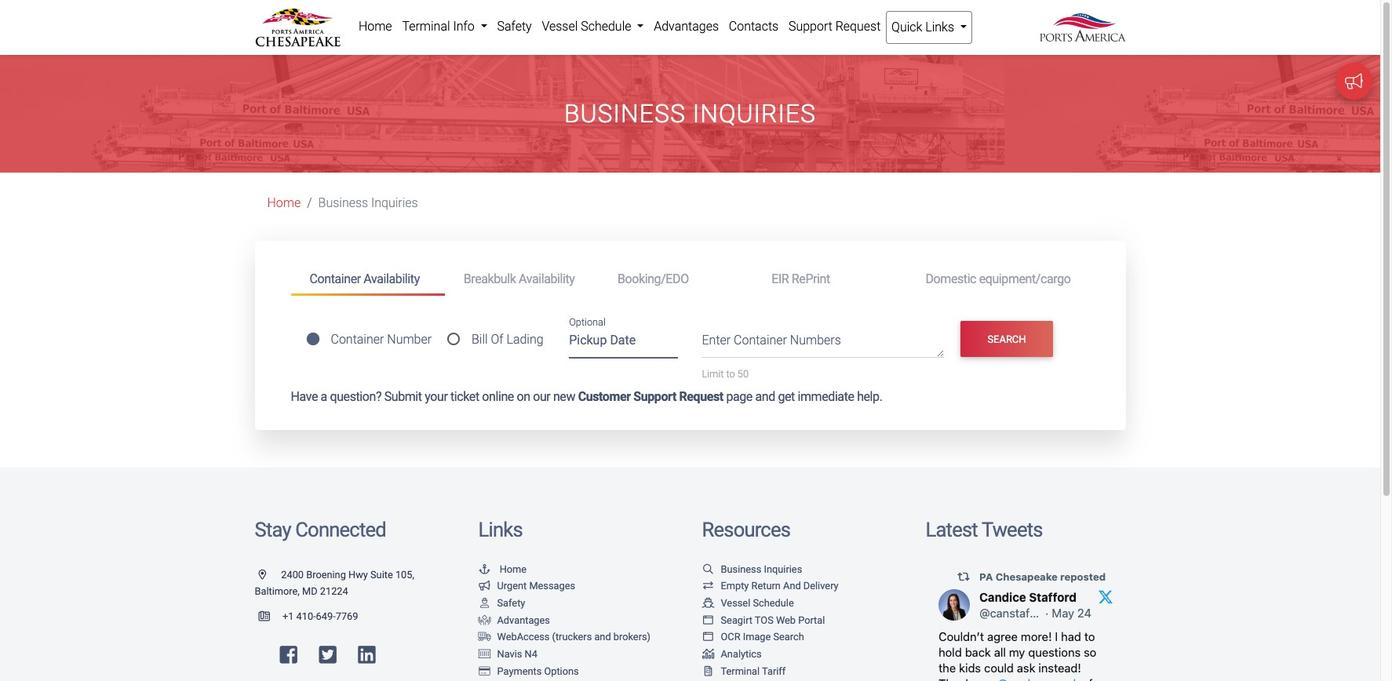 Task type: locate. For each thing, give the bounding box(es) containing it.
1 horizontal spatial availability
[[519, 271, 575, 286]]

0 vertical spatial home
[[359, 19, 392, 34]]

browser image
[[702, 616, 715, 626]]

and
[[756, 389, 775, 404], [595, 631, 611, 643]]

vessel
[[542, 19, 578, 34], [721, 597, 751, 609]]

0 horizontal spatial request
[[679, 389, 724, 404]]

1 horizontal spatial vessel
[[721, 597, 751, 609]]

search button
[[961, 321, 1053, 358]]

business inquiries
[[564, 99, 816, 129], [318, 196, 418, 211], [721, 564, 802, 575]]

Optional text field
[[569, 327, 679, 359]]

2 availability from the left
[[519, 271, 575, 286]]

inquiries
[[693, 99, 816, 129], [371, 196, 418, 211], [764, 564, 802, 575]]

support request link
[[784, 11, 886, 42]]

browser image
[[702, 633, 715, 643]]

domestic equipment/cargo link
[[907, 265, 1090, 294]]

safety link right info
[[492, 11, 537, 42]]

105,
[[396, 569, 414, 581]]

and
[[783, 580, 801, 592]]

vessel schedule
[[542, 19, 635, 34], [721, 597, 794, 609]]

urgent
[[497, 580, 527, 592]]

0 vertical spatial schedule
[[581, 19, 631, 34]]

1 horizontal spatial vessel schedule
[[721, 597, 794, 609]]

facebook square image
[[280, 645, 297, 665]]

0 vertical spatial vessel schedule
[[542, 19, 635, 34]]

0 vertical spatial vessel schedule link
[[537, 11, 649, 42]]

quick links link
[[886, 11, 973, 44]]

0 horizontal spatial home link
[[267, 196, 301, 211]]

advantages link up webaccess
[[478, 614, 550, 626]]

support right contacts
[[789, 19, 833, 34]]

md
[[302, 586, 318, 598]]

links right quick
[[926, 20, 955, 35]]

search inside button
[[988, 333, 1026, 345]]

terminal tariff
[[721, 665, 786, 677]]

home for home link to the middle
[[267, 196, 301, 211]]

terminal info link
[[397, 11, 492, 42]]

container
[[310, 271, 361, 286], [331, 332, 384, 347], [734, 333, 787, 348]]

0 horizontal spatial links
[[478, 518, 523, 542]]

2 horizontal spatial home
[[500, 564, 527, 575]]

quick
[[892, 20, 923, 35]]

0 horizontal spatial and
[[595, 631, 611, 643]]

advantages left contacts
[[654, 19, 719, 34]]

2 vertical spatial business
[[721, 564, 762, 575]]

1 vertical spatial request
[[679, 389, 724, 404]]

portal
[[798, 614, 825, 626]]

question?
[[330, 389, 382, 404]]

7769
[[336, 611, 358, 623]]

1 vertical spatial search
[[774, 631, 804, 643]]

search down domestic equipment/cargo link
[[988, 333, 1026, 345]]

search down web
[[774, 631, 804, 643]]

0 horizontal spatial vessel schedule link
[[537, 11, 649, 42]]

availability up container number
[[364, 271, 420, 286]]

schedule
[[581, 19, 631, 34], [753, 597, 794, 609]]

1 vertical spatial home
[[267, 196, 301, 211]]

0 horizontal spatial business
[[318, 196, 368, 211]]

links inside "quick links" link
[[926, 20, 955, 35]]

0 vertical spatial terminal
[[402, 19, 450, 34]]

terminal down analytics
[[721, 665, 760, 677]]

1 vertical spatial safety link
[[478, 597, 525, 609]]

21224
[[320, 586, 348, 598]]

availability
[[364, 271, 420, 286], [519, 271, 575, 286]]

1 horizontal spatial home
[[359, 19, 392, 34]]

safety link for the terminal info link at top
[[492, 11, 537, 42]]

credit card image
[[478, 667, 491, 677]]

1 horizontal spatial request
[[836, 19, 881, 34]]

container for container number
[[331, 332, 384, 347]]

enter container numbers
[[702, 333, 841, 348]]

1 horizontal spatial vessel schedule link
[[702, 597, 794, 609]]

webaccess (truckers and brokers)
[[497, 631, 651, 643]]

submit
[[384, 389, 422, 404]]

terminal for terminal tariff
[[721, 665, 760, 677]]

tweets
[[982, 518, 1043, 542]]

availability for container availability
[[364, 271, 420, 286]]

container up "50"
[[734, 333, 787, 348]]

+1 410-649-7769 link
[[255, 611, 358, 623]]

truck container image
[[478, 633, 491, 643]]

0 horizontal spatial terminal
[[402, 19, 450, 34]]

n4
[[525, 648, 538, 660]]

0 horizontal spatial advantages
[[497, 614, 550, 626]]

eir
[[772, 271, 789, 286]]

0 vertical spatial request
[[836, 19, 881, 34]]

home
[[359, 19, 392, 34], [267, 196, 301, 211], [500, 564, 527, 575]]

safety link down urgent
[[478, 597, 525, 609]]

1 vertical spatial vessel schedule link
[[702, 597, 794, 609]]

navis n4 link
[[478, 648, 538, 660]]

1 vertical spatial schedule
[[753, 597, 794, 609]]

container up container number
[[310, 271, 361, 286]]

0 vertical spatial and
[[756, 389, 775, 404]]

0 horizontal spatial vessel schedule
[[542, 19, 635, 34]]

1 vertical spatial business
[[318, 196, 368, 211]]

0 vertical spatial advantages link
[[649, 11, 724, 42]]

web
[[776, 614, 796, 626]]

container left number
[[331, 332, 384, 347]]

advantages up webaccess
[[497, 614, 550, 626]]

0 vertical spatial support
[[789, 19, 833, 34]]

0 vertical spatial safety link
[[492, 11, 537, 42]]

0 vertical spatial links
[[926, 20, 955, 35]]

1 safety from the top
[[497, 19, 532, 34]]

seagirt tos web portal
[[721, 614, 825, 626]]

booking/edo
[[618, 271, 689, 286]]

and left get
[[756, 389, 775, 404]]

0 vertical spatial search
[[988, 333, 1026, 345]]

1 horizontal spatial home link
[[354, 11, 397, 42]]

0 vertical spatial advantages
[[654, 19, 719, 34]]

0 vertical spatial home link
[[354, 11, 397, 42]]

2 vertical spatial home link
[[478, 564, 527, 575]]

1 horizontal spatial terminal
[[721, 665, 760, 677]]

1 horizontal spatial search
[[988, 333, 1026, 345]]

advantages link left contacts
[[649, 11, 724, 42]]

2 horizontal spatial business
[[721, 564, 762, 575]]

1 vertical spatial safety
[[497, 597, 525, 609]]

get
[[778, 389, 795, 404]]

messages
[[529, 580, 575, 592]]

payments options
[[497, 665, 579, 677]]

2 horizontal spatial home link
[[478, 564, 527, 575]]

our
[[533, 389, 551, 404]]

image
[[743, 631, 771, 643]]

request down limit
[[679, 389, 724, 404]]

1 horizontal spatial support
[[789, 19, 833, 34]]

reprint
[[792, 271, 830, 286]]

0 vertical spatial inquiries
[[693, 99, 816, 129]]

urgent messages
[[497, 580, 575, 592]]

1 vertical spatial support
[[634, 389, 677, 404]]

home link
[[354, 11, 397, 42], [267, 196, 301, 211], [478, 564, 527, 575]]

2 vertical spatial business inquiries
[[721, 564, 802, 575]]

empty return and delivery link
[[702, 580, 839, 592]]

links up anchor icon
[[478, 518, 523, 542]]

0 horizontal spatial home
[[267, 196, 301, 211]]

exchange image
[[702, 582, 715, 592]]

1 vertical spatial terminal
[[721, 665, 760, 677]]

stay
[[255, 518, 291, 542]]

1 vertical spatial advantages link
[[478, 614, 550, 626]]

0 horizontal spatial schedule
[[581, 19, 631, 34]]

and left brokers) on the left of the page
[[595, 631, 611, 643]]

0 vertical spatial vessel
[[542, 19, 578, 34]]

terminal tariff link
[[702, 665, 786, 677]]

bullhorn image
[[478, 582, 491, 592]]

map marker alt image
[[259, 571, 279, 581]]

availability for breakbulk availability
[[519, 271, 575, 286]]

vessel schedule link
[[537, 11, 649, 42], [702, 597, 794, 609]]

support right "customer"
[[634, 389, 677, 404]]

on
[[517, 389, 530, 404]]

safety right info
[[497, 19, 532, 34]]

+1 410-649-7769
[[283, 611, 358, 623]]

hwy
[[349, 569, 368, 581]]

hand receiving image
[[478, 616, 491, 626]]

2 vertical spatial inquiries
[[764, 564, 802, 575]]

0 horizontal spatial vessel
[[542, 19, 578, 34]]

stay connected
[[255, 518, 386, 542]]

request left quick
[[836, 19, 881, 34]]

0 horizontal spatial availability
[[364, 271, 420, 286]]

analytics link
[[702, 648, 762, 660]]

user hard hat image
[[478, 599, 491, 609]]

numbers
[[790, 333, 841, 348]]

terminal left info
[[402, 19, 450, 34]]

0 horizontal spatial support
[[634, 389, 677, 404]]

baltimore,
[[255, 586, 300, 598]]

1 availability from the left
[[364, 271, 420, 286]]

navis n4
[[497, 648, 538, 660]]

contacts link
[[724, 11, 784, 42]]

safety down urgent
[[497, 597, 525, 609]]

1 horizontal spatial business
[[564, 99, 686, 129]]

advantages link
[[649, 11, 724, 42], [478, 614, 550, 626]]

anchor image
[[478, 565, 491, 575]]

1 horizontal spatial links
[[926, 20, 955, 35]]

enter
[[702, 333, 731, 348]]

request
[[836, 19, 881, 34], [679, 389, 724, 404]]

0 vertical spatial safety
[[497, 19, 532, 34]]

availability right breakbulk
[[519, 271, 575, 286]]



Task type: vqa. For each thing, say whether or not it's contained in the screenshot.
bottom Vessel
yes



Task type: describe. For each thing, give the bounding box(es) containing it.
analytics image
[[702, 650, 715, 660]]

breakbulk availability link
[[445, 265, 599, 294]]

breakbulk
[[464, 271, 516, 286]]

page
[[726, 389, 753, 404]]

payments options link
[[478, 665, 579, 677]]

of
[[491, 332, 504, 347]]

2 safety from the top
[[497, 597, 525, 609]]

have a question? submit your ticket online on our new customer support request page and get immediate help.
[[291, 389, 883, 404]]

options
[[544, 665, 579, 677]]

1 vertical spatial advantages
[[497, 614, 550, 626]]

1 horizontal spatial schedule
[[753, 597, 794, 609]]

tos
[[755, 614, 774, 626]]

home link for the terminal info link at top
[[354, 11, 397, 42]]

649-
[[316, 611, 336, 623]]

domestic
[[926, 271, 977, 286]]

number
[[387, 332, 432, 347]]

linkedin image
[[358, 645, 376, 665]]

optional
[[569, 316, 606, 328]]

1 vertical spatial vessel schedule
[[721, 597, 794, 609]]

connected
[[295, 518, 386, 542]]

container for container availability
[[310, 271, 361, 286]]

container storage image
[[478, 650, 491, 660]]

domestic equipment/cargo
[[926, 271, 1071, 286]]

immediate
[[798, 389, 855, 404]]

help.
[[857, 389, 883, 404]]

0 vertical spatial business
[[564, 99, 686, 129]]

seagirt
[[721, 614, 753, 626]]

safety link for urgent messages link
[[478, 597, 525, 609]]

Enter Container Numbers text field
[[702, 331, 944, 358]]

support request
[[789, 19, 881, 34]]

contacts
[[729, 19, 779, 34]]

business inquiries link
[[702, 564, 802, 575]]

bill
[[472, 332, 488, 347]]

a
[[321, 389, 327, 404]]

info
[[453, 19, 475, 34]]

terminal for terminal info
[[402, 19, 450, 34]]

online
[[482, 389, 514, 404]]

latest tweets
[[926, 518, 1043, 542]]

tariff
[[762, 665, 786, 677]]

to
[[727, 368, 735, 380]]

1 vertical spatial links
[[478, 518, 523, 542]]

home link for urgent messages link
[[478, 564, 527, 575]]

your
[[425, 389, 448, 404]]

2400 broening hwy suite 105, baltimore, md 21224 link
[[255, 569, 414, 598]]

ocr
[[721, 631, 741, 643]]

empty return and delivery
[[721, 580, 839, 592]]

navis
[[497, 648, 522, 660]]

1 horizontal spatial and
[[756, 389, 775, 404]]

search image
[[702, 565, 715, 575]]

2400
[[281, 569, 304, 581]]

twitter square image
[[319, 645, 337, 665]]

1 vertical spatial inquiries
[[371, 196, 418, 211]]

limit
[[702, 368, 724, 380]]

booking/edo link
[[599, 265, 753, 294]]

(truckers
[[552, 631, 592, 643]]

1 vertical spatial home link
[[267, 196, 301, 211]]

ticket
[[451, 389, 479, 404]]

seagirt tos web portal link
[[702, 614, 825, 626]]

50
[[738, 368, 749, 380]]

webaccess
[[497, 631, 550, 643]]

empty
[[721, 580, 749, 592]]

bill of lading
[[472, 332, 544, 347]]

brokers)
[[614, 631, 651, 643]]

latest
[[926, 518, 978, 542]]

limit to 50
[[702, 368, 749, 380]]

request inside 'link'
[[836, 19, 881, 34]]

delivery
[[804, 580, 839, 592]]

0 horizontal spatial advantages link
[[478, 614, 550, 626]]

eir reprint link
[[753, 265, 907, 294]]

home for home link corresponding to the terminal info link at top
[[359, 19, 392, 34]]

file invoice image
[[702, 667, 715, 677]]

resources
[[702, 518, 791, 542]]

container availability link
[[291, 265, 445, 296]]

1 horizontal spatial advantages
[[654, 19, 719, 34]]

2400 broening hwy suite 105, baltimore, md 21224
[[255, 569, 414, 598]]

return
[[752, 580, 781, 592]]

1 vertical spatial business inquiries
[[318, 196, 418, 211]]

payments
[[497, 665, 542, 677]]

1 vertical spatial vessel
[[721, 597, 751, 609]]

urgent messages link
[[478, 580, 575, 592]]

equipment/cargo
[[979, 271, 1071, 286]]

terminal info
[[402, 19, 478, 34]]

have
[[291, 389, 318, 404]]

+1
[[283, 611, 294, 623]]

0 horizontal spatial search
[[774, 631, 804, 643]]

support inside 'link'
[[789, 19, 833, 34]]

1 vertical spatial and
[[595, 631, 611, 643]]

2 vertical spatial home
[[500, 564, 527, 575]]

container availability
[[310, 271, 420, 286]]

0 vertical spatial business inquiries
[[564, 99, 816, 129]]

broening
[[306, 569, 346, 581]]

lading
[[507, 332, 544, 347]]

breakbulk availability
[[464, 271, 575, 286]]

phone office image
[[259, 612, 283, 622]]

eir reprint
[[772, 271, 830, 286]]

1 horizontal spatial advantages link
[[649, 11, 724, 42]]

ship image
[[702, 599, 715, 609]]

customer support request link
[[578, 389, 724, 404]]

webaccess (truckers and brokers) link
[[478, 631, 651, 643]]

suite
[[371, 569, 393, 581]]

new
[[553, 389, 575, 404]]



